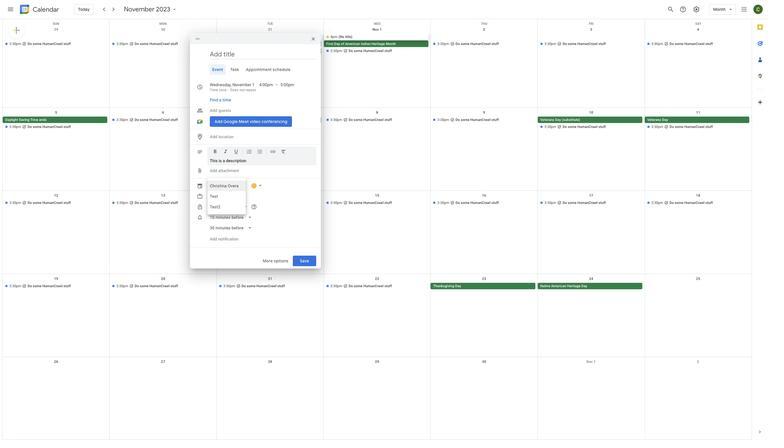 Task type: describe. For each thing, give the bounding box(es) containing it.
6
[[162, 111, 164, 115]]

day for veterans day
[[662, 118, 668, 122]]

10
[[589, 111, 593, 115]]

do some humancrawl stuff down thu
[[456, 42, 499, 46]]

cell containing election day
[[217, 117, 324, 131]]

daylight
[[5, 118, 18, 122]]

humancrawl down veterans day (substitute) button
[[577, 125, 598, 129]]

Description text field
[[210, 158, 314, 163]]

main drawer image
[[7, 6, 14, 13]]

cell containing daylight saving time ends
[[3, 117, 110, 131]]

nov
[[372, 27, 379, 32]]

month inside button
[[386, 42, 396, 46]]

sun
[[53, 22, 59, 26]]

thanksgiving
[[433, 284, 454, 288]]

appointment schedule
[[246, 67, 291, 72]]

cell containing veterans day (substitute)
[[538, 117, 645, 131]]

of
[[341, 42, 344, 46]]

8
[[376, 111, 378, 115]]

numbered list image
[[246, 149, 252, 155]]

humancrawl down 20
[[149, 284, 170, 288]]

add location button
[[208, 132, 316, 142]]

25
[[696, 277, 700, 281]]

month inside dropdown button
[[713, 7, 726, 12]]

does
[[230, 88, 238, 92]]

humancrawl down 21
[[256, 284, 277, 288]]

do some humancrawl stuff up add title text field
[[225, 42, 268, 46]]

add for add location
[[210, 134, 217, 139]]

do some humancrawl stuff down 12
[[28, 201, 71, 205]]

humancrawl down veterans day button
[[684, 125, 705, 129]]

veterans day (substitute) button
[[538, 117, 642, 123]]

schedule
[[273, 67, 291, 72]]

add guests
[[210, 108, 231, 113]]

task button
[[228, 64, 241, 75]]

12
[[54, 194, 58, 198]]

tue
[[267, 22, 273, 26]]

this
[[210, 158, 218, 163]]

1 horizontal spatial heritage
[[567, 284, 581, 288]]

5:00pm
[[280, 82, 294, 87]]

find
[[210, 97, 218, 103]]

7
[[269, 111, 271, 115]]

halloween button
[[217, 48, 321, 54]]

4pm
[[330, 35, 337, 39]]

1 vertical spatial november
[[232, 82, 251, 87]]

november 2023
[[124, 5, 170, 13]]

humancrawl down first day of american indian heritage month button
[[363, 49, 384, 53]]

do some humancrawl stuff down 9
[[456, 118, 499, 122]]

do some humancrawl stuff down 21
[[242, 284, 285, 288]]

humancrawl down '13' at the top
[[149, 201, 170, 205]]

humancrawl down 9
[[470, 118, 491, 122]]

1 do some humancrawl stuff button from the top
[[217, 41, 321, 47]]

time inside button
[[30, 118, 38, 122]]

cell containing 4pm
[[324, 34, 431, 55]]

humancrawl down 12
[[42, 201, 63, 205]]

20
[[161, 277, 165, 281]]

veterans for veterans day
[[647, 118, 661, 122]]

add notification
[[210, 237, 239, 241]]

–
[[275, 82, 278, 87]]

zone
[[219, 88, 227, 92]]

do some humancrawl stuff down mon
[[135, 42, 178, 46]]

native
[[540, 284, 550, 288]]

a inside button
[[219, 97, 221, 103]]

support image
[[680, 6, 687, 13]]

veterans day
[[647, 118, 668, 122]]

humancrawl up notifications element
[[256, 201, 277, 205]]

indian
[[361, 42, 371, 46]]

humancrawl down 8
[[363, 118, 384, 122]]

row containing sun
[[3, 19, 752, 26]]

4pm (no title)
[[330, 35, 352, 39]]

humancrawl down 6
[[149, 118, 170, 122]]

humancrawl down "daylight saving time ends" button
[[42, 125, 63, 129]]

humancrawl down 3
[[577, 42, 598, 46]]

november 2023 button
[[122, 5, 180, 13]]

1 horizontal spatial tab list
[[752, 19, 768, 424]]

1 vertical spatial 29
[[375, 360, 379, 364]]

remove formatting image
[[281, 149, 286, 155]]

appointment schedule button
[[244, 64, 293, 75]]

1 horizontal spatial 30
[[482, 360, 486, 364]]

1 vertical spatial a
[[223, 158, 225, 163]]

1 horizontal spatial 2
[[697, 360, 699, 364]]

cell containing do some humancrawl stuff
[[217, 34, 324, 55]]

dec 1
[[587, 360, 596, 364]]

2023
[[156, 5, 170, 13]]

humancrawl up add title text field
[[239, 42, 260, 46]]

1 for dec 1
[[594, 360, 596, 364]]

thanksgiving day button
[[431, 283, 535, 289]]

0 vertical spatial 29
[[54, 27, 58, 32]]

not
[[239, 88, 245, 92]]

humancrawl down 4
[[684, 42, 705, 46]]

do some humancrawl stuff down 22
[[349, 284, 392, 288]]

halloween
[[219, 49, 236, 53]]

cell containing veterans day
[[645, 117, 752, 131]]

add location
[[210, 134, 234, 139]]

thu
[[481, 22, 487, 26]]

0 horizontal spatial 1
[[252, 82, 255, 87]]

do some humancrawl stuff down veterans day (substitute) button
[[563, 125, 606, 129]]

do some humancrawl stuff down 4
[[670, 42, 713, 46]]

first
[[326, 42, 333, 46]]

1 vertical spatial american
[[551, 284, 566, 288]]

does not repeat
[[230, 88, 256, 92]]

calendar element
[[19, 4, 59, 16]]

native american heritage day
[[540, 284, 587, 288]]

(no
[[339, 35, 344, 39]]

native american heritage day button
[[538, 283, 642, 289]]

22
[[375, 277, 379, 281]]

(substitute)
[[562, 118, 580, 122]]

do some humancrawl stuff down 3
[[563, 42, 606, 46]]

time zone
[[210, 88, 227, 92]]

today
[[78, 7, 90, 12]]

26
[[54, 360, 58, 364]]

election day button
[[217, 117, 321, 123]]

nov 1
[[372, 27, 382, 32]]

wednesday, november 1
[[210, 82, 255, 87]]

heritage inside cell
[[372, 42, 385, 46]]

21
[[268, 277, 272, 281]]

do some humancrawl stuff down '13' at the top
[[135, 201, 178, 205]]

appointment
[[246, 67, 272, 72]]

day for thanksgiving day
[[455, 284, 461, 288]]

formatting options toolbar
[[208, 147, 316, 159]]

is
[[219, 158, 222, 163]]

description
[[226, 158, 246, 163]]

humancrawl down 22
[[363, 284, 384, 288]]

row containing 29
[[3, 25, 752, 108]]

wednesday,
[[210, 82, 231, 87]]

28
[[268, 360, 272, 364]]

bulleted list image
[[257, 149, 263, 155]]



Task type: locate. For each thing, give the bounding box(es) containing it.
calendar heading
[[32, 5, 59, 14]]

29
[[54, 27, 58, 32], [375, 360, 379, 364]]

0 vertical spatial do some humancrawl stuff button
[[217, 41, 321, 47]]

humancrawl down thu
[[470, 42, 491, 46]]

grid containing 29
[[2, 19, 752, 440]]

tab list
[[752, 19, 768, 424], [195, 64, 316, 75]]

cell down nov 1
[[324, 34, 431, 55]]

17
[[589, 194, 593, 198]]

0 vertical spatial a
[[219, 97, 221, 103]]

veterans for veterans day (substitute)
[[540, 118, 554, 122]]

0 horizontal spatial tab list
[[195, 64, 316, 75]]

location
[[218, 134, 234, 139]]

6 row from the top
[[3, 357, 752, 440]]

month right settings menu icon
[[713, 7, 726, 12]]

0 horizontal spatial veterans
[[540, 118, 554, 122]]

election
[[219, 118, 232, 122]]

first day of american indian heritage month button
[[324, 41, 428, 47]]

2 vertical spatial 1
[[594, 360, 596, 364]]

day for veterans day (substitute)
[[555, 118, 561, 122]]

veterans inside button
[[647, 118, 661, 122]]

5 row from the top
[[3, 274, 752, 357]]

humancrawl down 17
[[577, 201, 598, 205]]

dec
[[587, 360, 593, 364]]

1 vertical spatial month
[[386, 42, 396, 46]]

a right find
[[219, 97, 221, 103]]

month right indian
[[386, 42, 396, 46]]

2 veterans from the left
[[647, 118, 661, 122]]

0 horizontal spatial 30
[[161, 27, 165, 32]]

notifications element
[[208, 212, 316, 233]]

do some humancrawl stuff down 16
[[456, 201, 499, 205]]

humancrawl down mon
[[149, 42, 170, 46]]

0 vertical spatial month
[[713, 7, 726, 12]]

cell down 7 at top
[[217, 117, 324, 131]]

month button
[[709, 2, 736, 16]]

month
[[713, 7, 726, 12], [386, 42, 396, 46]]

do some humancrawl stuff down the sun
[[28, 42, 71, 46]]

30
[[161, 27, 165, 32], [482, 360, 486, 364]]

0 vertical spatial november
[[124, 5, 154, 13]]

time down wednesday,
[[210, 88, 218, 92]]

cell down 31 at top
[[217, 34, 324, 55]]

1 horizontal spatial time
[[210, 88, 218, 92]]

do some humancrawl stuff down 17
[[563, 201, 606, 205]]

do
[[28, 42, 32, 46], [135, 42, 139, 46], [225, 42, 229, 46], [456, 42, 460, 46], [563, 42, 567, 46], [670, 42, 674, 46], [349, 49, 353, 53], [135, 118, 139, 122], [349, 118, 353, 122], [456, 118, 460, 122], [28, 125, 32, 129], [242, 125, 246, 129], [563, 125, 567, 129], [670, 125, 674, 129], [28, 201, 32, 205], [135, 201, 139, 205], [242, 201, 246, 205], [349, 201, 353, 205], [456, 201, 460, 205], [563, 201, 567, 205], [670, 201, 674, 205], [28, 284, 32, 288], [135, 284, 139, 288], [242, 284, 246, 288], [349, 284, 353, 288]]

1 horizontal spatial 1
[[380, 27, 382, 32]]

0 horizontal spatial november
[[124, 5, 154, 13]]

mon
[[159, 22, 167, 26]]

first day of american indian heritage month
[[326, 42, 396, 46]]

4 add from the top
[[210, 237, 217, 241]]

humancrawl down 18
[[684, 201, 705, 205]]

time left ends
[[30, 118, 38, 122]]

add for add guests
[[210, 108, 217, 113]]

do some humancrawl stuff button up halloween button at the left top
[[217, 41, 321, 47]]

attachment
[[218, 168, 239, 173]]

cell
[[217, 34, 324, 55], [324, 34, 431, 55], [3, 117, 110, 131], [217, 117, 324, 131], [538, 117, 645, 131], [645, 117, 752, 131]]

0 horizontal spatial 29
[[54, 27, 58, 32]]

2 row from the top
[[3, 25, 752, 108]]

heritage right indian
[[372, 42, 385, 46]]

3
[[590, 27, 592, 32]]

None field
[[208, 212, 256, 223], [208, 223, 256, 233], [208, 212, 256, 223], [208, 223, 256, 233]]

1 right dec
[[594, 360, 596, 364]]

2 horizontal spatial 1
[[594, 360, 596, 364]]

do some humancrawl stuff down 20
[[135, 284, 178, 288]]

2 add from the top
[[210, 134, 217, 139]]

daylight saving time ends
[[5, 118, 47, 122]]

1 horizontal spatial november
[[232, 82, 251, 87]]

notification
[[218, 237, 239, 241]]

16
[[482, 194, 486, 198]]

repeat
[[246, 88, 256, 92]]

do some humancrawl stuff down the 15
[[349, 201, 392, 205]]

0 vertical spatial heritage
[[372, 42, 385, 46]]

test2
[[210, 205, 220, 209]]

row containing 5
[[3, 108, 752, 191]]

3 row from the top
[[3, 108, 752, 191]]

add down this
[[210, 168, 217, 173]]

add attachment button
[[208, 165, 241, 176]]

0 vertical spatial american
[[345, 42, 360, 46]]

ends
[[39, 118, 47, 122]]

row
[[3, 19, 752, 26], [3, 25, 752, 108], [3, 108, 752, 191], [3, 191, 752, 274], [3, 274, 752, 357], [3, 357, 752, 440]]

do some humancrawl stuff button
[[217, 41, 321, 47], [217, 200, 321, 206]]

19
[[54, 277, 58, 281]]

add notification button
[[208, 232, 241, 246]]

humancrawl down the sun
[[42, 42, 63, 46]]

guests
[[218, 108, 231, 113]]

heritage
[[372, 42, 385, 46], [567, 284, 581, 288]]

italic image
[[223, 149, 229, 155]]

christina
[[210, 184, 227, 188], [210, 184, 227, 188]]

18
[[696, 194, 700, 198]]

add for add attachment
[[210, 168, 217, 173]]

row containing 12
[[3, 191, 752, 274]]

find a time button
[[208, 95, 234, 105]]

row containing 19
[[3, 274, 752, 357]]

do some humancrawl stuff down indian
[[349, 49, 392, 53]]

do some humancrawl stuff down 19
[[28, 284, 71, 288]]

1 vertical spatial 1
[[252, 82, 255, 87]]

task
[[230, 67, 239, 72]]

1 vertical spatial heritage
[[567, 284, 581, 288]]

cell down "11"
[[645, 117, 752, 131]]

grid
[[2, 19, 752, 440]]

add attachment
[[210, 168, 239, 173]]

humancrawl down election day button
[[256, 125, 277, 129]]

title)
[[345, 35, 352, 39]]

calendar list box
[[208, 178, 246, 215]]

5
[[55, 111, 57, 115]]

Add title text field
[[210, 50, 316, 59]]

0 horizontal spatial heritage
[[372, 42, 385, 46]]

day
[[334, 42, 340, 46], [233, 118, 239, 122], [555, 118, 561, 122], [662, 118, 668, 122], [455, 284, 461, 288], [581, 284, 587, 288]]

humancrawl down 16
[[470, 201, 491, 205]]

1 vertical spatial do some humancrawl stuff button
[[217, 200, 321, 206]]

heritage right native
[[567, 284, 581, 288]]

a right the is
[[223, 158, 225, 163]]

add left the location
[[210, 134, 217, 139]]

0 vertical spatial 1
[[380, 27, 382, 32]]

humancrawl
[[42, 42, 63, 46], [149, 42, 170, 46], [239, 42, 260, 46], [470, 42, 491, 46], [577, 42, 598, 46], [684, 42, 705, 46], [363, 49, 384, 53], [149, 118, 170, 122], [363, 118, 384, 122], [470, 118, 491, 122], [42, 125, 63, 129], [256, 125, 277, 129], [577, 125, 598, 129], [684, 125, 705, 129], [42, 201, 63, 205], [149, 201, 170, 205], [256, 201, 277, 205], [363, 201, 384, 205], [470, 201, 491, 205], [577, 201, 598, 205], [684, 201, 705, 205], [42, 284, 63, 288], [149, 284, 170, 288], [256, 284, 277, 288], [363, 284, 384, 288]]

november up not
[[232, 82, 251, 87]]

1 horizontal spatial 29
[[375, 360, 379, 364]]

2 do some humancrawl stuff button from the top
[[217, 200, 321, 206]]

add guests button
[[208, 105, 316, 116]]

do some humancrawl stuff down 8
[[349, 118, 392, 122]]

american right native
[[551, 284, 566, 288]]

0 vertical spatial 2
[[483, 27, 485, 32]]

sat
[[695, 22, 701, 26]]

add left notification at the bottom of page
[[210, 237, 217, 241]]

1 add from the top
[[210, 108, 217, 113]]

veterans inside button
[[540, 118, 554, 122]]

3 add from the top
[[210, 168, 217, 173]]

election day
[[219, 118, 239, 122]]

stuff
[[63, 42, 71, 46], [170, 42, 178, 46], [260, 42, 268, 46], [491, 42, 499, 46], [599, 42, 606, 46], [706, 42, 713, 46], [385, 49, 392, 53], [170, 118, 178, 122], [385, 118, 392, 122], [491, 118, 499, 122], [63, 125, 71, 129], [277, 125, 285, 129], [599, 125, 606, 129], [706, 125, 713, 129], [63, 201, 71, 205], [170, 201, 178, 205], [277, 201, 285, 205], [385, 201, 392, 205], [491, 201, 499, 205], [599, 201, 606, 205], [706, 201, 713, 205], [63, 284, 71, 288], [170, 284, 178, 288], [277, 284, 285, 288], [385, 284, 392, 288]]

1 horizontal spatial a
[[223, 158, 225, 163]]

1 vertical spatial time
[[30, 118, 38, 122]]

american inside cell
[[345, 42, 360, 46]]

1 veterans from the left
[[540, 118, 554, 122]]

do some humancrawl stuff
[[28, 42, 71, 46], [135, 42, 178, 46], [225, 42, 268, 46], [456, 42, 499, 46], [563, 42, 606, 46], [670, 42, 713, 46], [349, 49, 392, 53], [135, 118, 178, 122], [349, 118, 392, 122], [456, 118, 499, 122], [28, 125, 71, 129], [242, 125, 285, 129], [563, 125, 606, 129], [670, 125, 713, 129], [28, 201, 71, 205], [135, 201, 178, 205], [242, 201, 285, 205], [349, 201, 392, 205], [456, 201, 499, 205], [563, 201, 606, 205], [670, 201, 713, 205], [28, 284, 71, 288], [135, 284, 178, 288], [242, 284, 285, 288], [349, 284, 392, 288]]

1 vertical spatial 2
[[697, 360, 699, 364]]

time
[[222, 97, 231, 103]]

1 vertical spatial 30
[[482, 360, 486, 364]]

1 horizontal spatial month
[[713, 7, 726, 12]]

4 row from the top
[[3, 191, 752, 274]]

do some humancrawl stuff down 6
[[135, 118, 178, 122]]

do some humancrawl stuff down election day button
[[242, 125, 285, 129]]

23
[[482, 277, 486, 281]]

1 row from the top
[[3, 19, 752, 26]]

day for election day
[[233, 118, 239, 122]]

day for first day of american indian heritage month
[[334, 42, 340, 46]]

1 for nov 1
[[380, 27, 382, 32]]

24
[[589, 277, 593, 281]]

christina overa
[[210, 184, 239, 188], [210, 184, 239, 188]]

1 horizontal spatial american
[[551, 284, 566, 288]]

0 horizontal spatial month
[[386, 42, 396, 46]]

november left the 2023
[[124, 5, 154, 13]]

4:00pm
[[259, 82, 273, 87]]

row containing 26
[[3, 357, 752, 440]]

humancrawl down the 15
[[363, 201, 384, 205]]

daylight saving time ends button
[[3, 117, 107, 123]]

settings menu image
[[693, 6, 700, 13]]

tab list containing event
[[195, 64, 316, 75]]

do some humancrawl stuff down 18
[[670, 201, 713, 205]]

add down find
[[210, 108, 217, 113]]

cell down 5
[[3, 117, 110, 131]]

15
[[375, 194, 379, 198]]

bold image
[[212, 149, 218, 155]]

do some humancrawl stuff down veterans day button
[[670, 125, 713, 129]]

insert link image
[[270, 149, 276, 155]]

do some humancrawl stuff button up notifications element
[[217, 200, 321, 206]]

1 horizontal spatial veterans
[[647, 118, 661, 122]]

13
[[161, 194, 165, 198]]

0 horizontal spatial american
[[345, 42, 360, 46]]

2
[[483, 27, 485, 32], [697, 360, 699, 364]]

0 horizontal spatial time
[[30, 118, 38, 122]]

this is a description
[[210, 158, 246, 163]]

calendar
[[33, 5, 59, 14]]

november
[[124, 5, 154, 13], [232, 82, 251, 87]]

4:00pm – 5:00pm
[[259, 82, 294, 87]]

find a time
[[210, 97, 231, 103]]

1 right nov
[[380, 27, 382, 32]]

4
[[697, 27, 699, 32]]

saving
[[19, 118, 29, 122]]

do some humancrawl stuff down "daylight saving time ends" button
[[28, 125, 71, 129]]

cell down the 10
[[538, 117, 645, 131]]

0 horizontal spatial 2
[[483, 27, 485, 32]]

humancrawl down 19
[[42, 284, 63, 288]]

test
[[210, 194, 218, 199]]

american
[[345, 42, 360, 46], [551, 284, 566, 288]]

0 vertical spatial time
[[210, 88, 218, 92]]

fri
[[589, 22, 594, 26]]

thanksgiving day
[[433, 284, 461, 288]]

0 horizontal spatial a
[[219, 97, 221, 103]]

to element
[[275, 82, 278, 88]]

0 vertical spatial 30
[[161, 27, 165, 32]]

do some humancrawl stuff up notifications element
[[242, 201, 285, 205]]

overa
[[228, 184, 239, 188], [228, 184, 239, 188]]

27
[[161, 360, 165, 364]]

underline image
[[233, 149, 239, 155]]

3:30pm
[[9, 42, 21, 46], [116, 42, 128, 46], [437, 42, 449, 46], [544, 42, 556, 46], [651, 42, 663, 46], [330, 49, 342, 53], [116, 118, 128, 122], [330, 118, 342, 122], [437, 118, 449, 122], [9, 125, 21, 129], [223, 125, 235, 129], [544, 125, 556, 129], [651, 125, 663, 129], [9, 201, 21, 205], [116, 201, 128, 205], [330, 201, 342, 205], [437, 201, 449, 205], [544, 201, 556, 205], [651, 201, 663, 205], [9, 284, 21, 288], [116, 284, 128, 288], [223, 284, 235, 288], [330, 284, 342, 288]]

event
[[212, 67, 223, 72]]

veterans day button
[[645, 117, 749, 123]]

add for add notification
[[210, 237, 217, 241]]

1 up repeat at the top left of the page
[[252, 82, 255, 87]]

american down title)
[[345, 42, 360, 46]]

wed
[[374, 22, 381, 26]]



Task type: vqa. For each thing, say whether or not it's contained in the screenshot.
Go back icon
no



